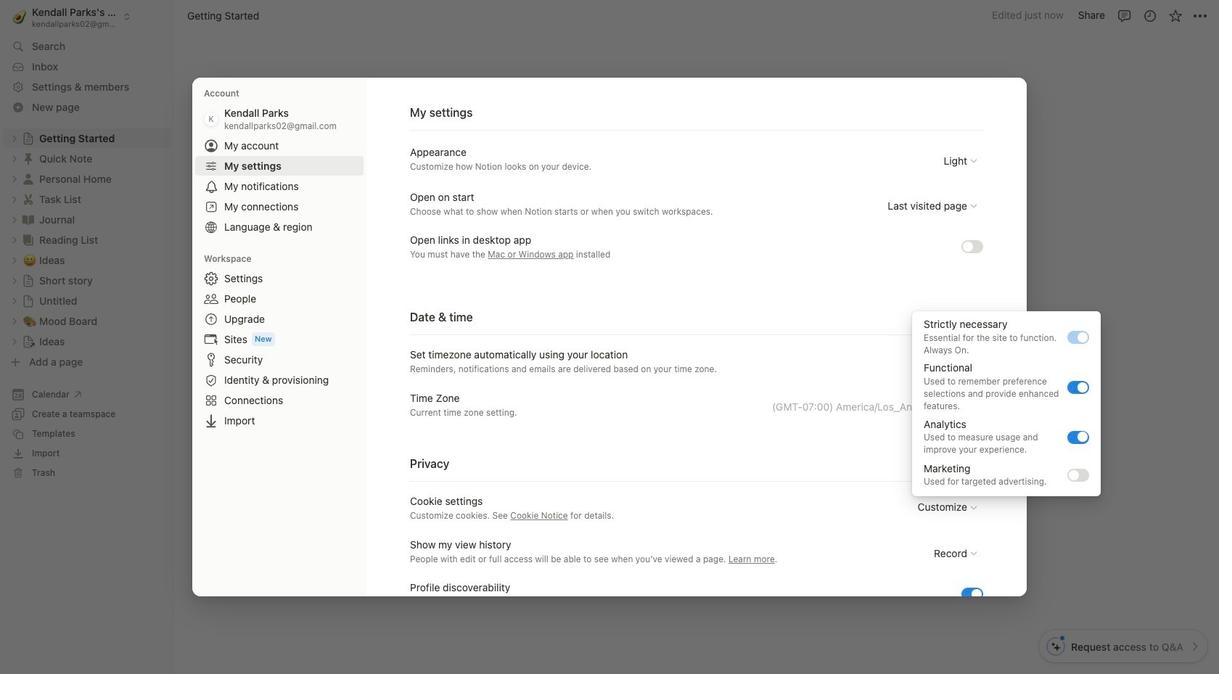 Task type: locate. For each thing, give the bounding box(es) containing it.
🥑 image
[[13, 7, 26, 26]]

👋 image
[[441, 160, 456, 179]]

comments image
[[1118, 8, 1132, 23]]



Task type: vqa. For each thing, say whether or not it's contained in the screenshot.
fourth Open image from the top of the page
no



Task type: describe. For each thing, give the bounding box(es) containing it.
👉 image
[[441, 456, 456, 475]]

favorite image
[[1169, 8, 1183, 23]]

updates image
[[1143, 8, 1158, 23]]



